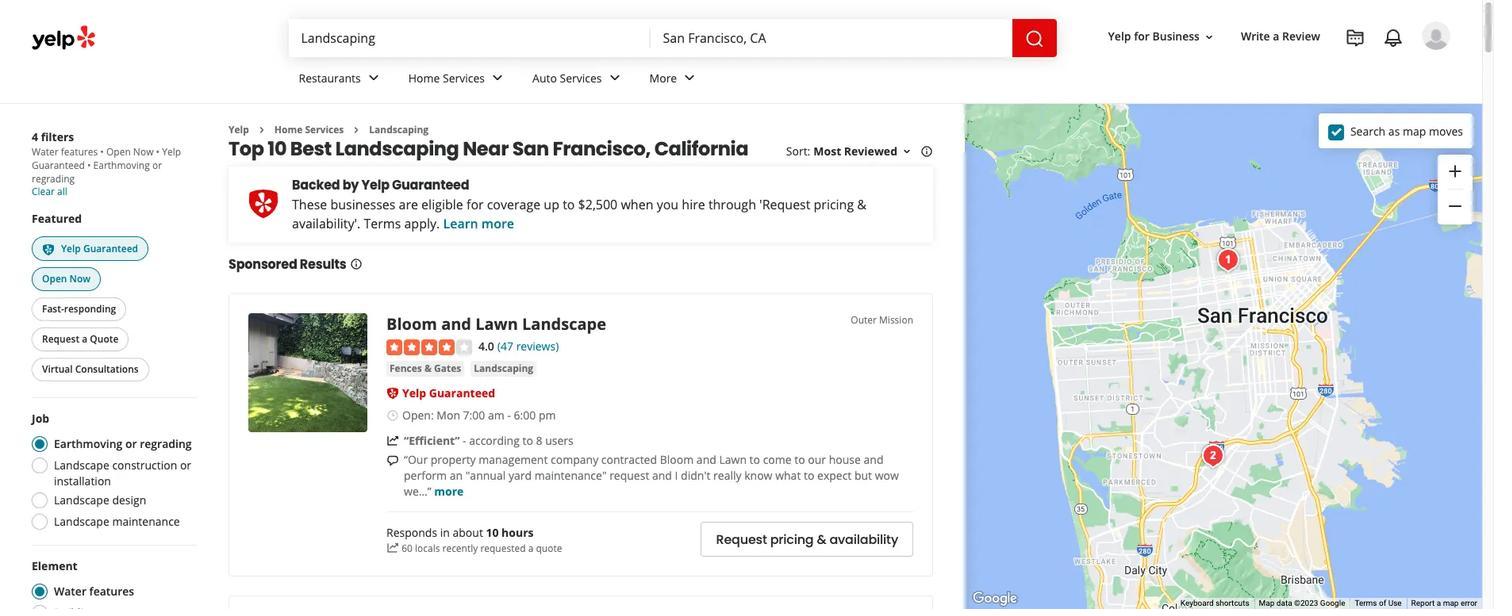 Task type: vqa. For each thing, say whether or not it's contained in the screenshot.
16 friends v2 "image"
no



Task type: locate. For each thing, give the bounding box(es) containing it.
1 option group from the top
[[27, 411, 197, 535]]

1 horizontal spatial landscaping link
[[471, 361, 536, 377]]

0 horizontal spatial 24 chevron down v2 image
[[364, 69, 383, 88]]

guaranteed up open now
[[83, 242, 138, 256]]

google image
[[969, 589, 1021, 609]]

bloom and lawn landscape
[[386, 314, 606, 335]]

1 vertical spatial option group
[[27, 559, 197, 609]]

24 chevron down v2 image inside "restaurants" link
[[364, 69, 383, 88]]

yelp guaranteed up mon
[[402, 386, 495, 401]]

most
[[814, 144, 841, 159]]

1 vertical spatial request
[[716, 531, 767, 549]]

1 24 chevron down v2 image from the left
[[364, 69, 383, 88]]

landscaping link down (47
[[471, 361, 536, 377]]

10 up 60 locals recently requested a quote
[[486, 525, 499, 540]]

1 horizontal spatial yelp guaranteed button
[[402, 386, 495, 401]]

0 vertical spatial terms
[[364, 215, 401, 233]]

iconyelpguaranteedlarge image
[[248, 188, 279, 220], [248, 188, 279, 220]]

1 vertical spatial now
[[69, 272, 91, 286]]

liaison landscapes image
[[1212, 244, 1244, 276]]

now inside button
[[69, 272, 91, 286]]

businesses
[[330, 196, 395, 214]]

yelp guaranteed down filters
[[32, 145, 181, 172]]

0 vertical spatial home
[[408, 70, 440, 85]]

home services
[[408, 70, 485, 85], [274, 123, 344, 136]]

home services link right 16 chevron right v2 image
[[274, 123, 344, 136]]

fences & gates button
[[386, 361, 464, 377]]

you
[[657, 196, 679, 214]]

16 chevron right v2 image
[[350, 124, 363, 136]]

10 right top at top
[[268, 136, 287, 162]]

landscape for landscape maintenance
[[54, 515, 109, 530]]

users
[[545, 433, 573, 448]]

landscaping up backed by yelp guaranteed
[[335, 136, 459, 162]]

0 horizontal spatial now
[[69, 272, 91, 286]]

lawn up really
[[719, 452, 747, 467]]

auto services
[[532, 70, 602, 85]]

2 horizontal spatial services
[[560, 70, 602, 85]]

0 horizontal spatial request
[[42, 333, 79, 346]]

regrading up featured
[[32, 172, 75, 186]]

none field find
[[301, 29, 638, 47]]

0 vertical spatial pricing
[[814, 196, 854, 214]]

1 horizontal spatial services
[[443, 70, 485, 85]]

1 vertical spatial lawn
[[719, 452, 747, 467]]

bloom up 4 star rating image
[[386, 314, 437, 335]]

features down landscape maintenance at the left
[[89, 584, 134, 599]]

16 chevron down v2 image inside yelp for business button
[[1203, 31, 1216, 43]]

option group containing element
[[27, 559, 197, 609]]

0 vertical spatial landscaping link
[[369, 123, 429, 136]]

24 chevron down v2 image inside more link
[[680, 69, 699, 88]]

16 yelp guaranteed v2 image
[[42, 243, 55, 256]]

and up 4 star rating image
[[441, 314, 471, 335]]

map left the "error"
[[1443, 599, 1459, 608]]

1 vertical spatial yelp guaranteed
[[61, 242, 138, 256]]

& down the most reviewed dropdown button
[[857, 196, 867, 214]]

0 vertical spatial open
[[106, 145, 131, 159]]

regrading
[[32, 172, 75, 186], [140, 437, 192, 452]]

earthmoving inside earthmoving or regrading
[[93, 159, 150, 172]]

4 star rating image
[[386, 340, 472, 356]]

top
[[229, 136, 264, 162]]

yelp guaranteed button up open now
[[32, 236, 148, 261]]

bloom inside ""our property management company contracted bloom and lawn to come to our house and perform an "annual yard maintenance" request and i didn't really know what to expect but wow we…""
[[660, 452, 694, 467]]

landscape down installation
[[54, 493, 109, 508]]

0 vertical spatial yelp guaranteed button
[[32, 236, 148, 261]]

yelp for business
[[1108, 29, 1200, 44]]

0 horizontal spatial yelp guaranteed button
[[32, 236, 148, 261]]

none field near
[[663, 29, 999, 47]]

restaurants
[[299, 70, 361, 85]]

business categories element
[[286, 57, 1451, 103]]

1 horizontal spatial -
[[507, 408, 511, 423]]

16 trending v2 image up 16 speech v2 image
[[386, 435, 399, 447]]

1 horizontal spatial for
[[1134, 29, 1150, 44]]

0 vertical spatial earthmoving or regrading
[[32, 159, 162, 186]]

2 24 chevron down v2 image from the left
[[605, 69, 624, 88]]

terms down the 'businesses'
[[364, 215, 401, 233]]

home services right 16 chevron right v2 image
[[274, 123, 344, 136]]

24 chevron down v2 image inside auto services link
[[605, 69, 624, 88]]

bloom and lawn landscape image
[[248, 314, 367, 433], [1197, 440, 1229, 472], [1197, 440, 1229, 472]]

0 horizontal spatial for
[[467, 196, 484, 214]]

yelp left business
[[1108, 29, 1131, 44]]

None search field
[[288, 19, 1060, 57]]

more down coverage
[[482, 215, 514, 233]]

0 vertical spatial earthmoving
[[93, 159, 150, 172]]

more
[[650, 70, 677, 85]]

0 vertical spatial 16 chevron down v2 image
[[1203, 31, 1216, 43]]

to left our
[[795, 452, 805, 467]]

request down really
[[716, 531, 767, 549]]

none field up business categories element
[[663, 29, 999, 47]]

virtual consultations button
[[32, 358, 149, 382]]

top 10 best landscaping near san francisco, california
[[229, 136, 748, 162]]

keyboard
[[1181, 599, 1214, 608]]

yelp left 16 chevron right v2 image
[[229, 123, 249, 136]]

0 vertical spatial -
[[507, 408, 511, 423]]

16 chevron down v2 image right business
[[1203, 31, 1216, 43]]

& left gates
[[424, 362, 432, 375]]

design
[[112, 493, 146, 508]]

1 horizontal spatial home services
[[408, 70, 485, 85]]

pricing
[[814, 196, 854, 214], [770, 531, 814, 549]]

pricing inside button
[[770, 531, 814, 549]]

&
[[857, 196, 867, 214], [424, 362, 432, 375], [817, 531, 826, 549]]

landscaping link
[[369, 123, 429, 136], [471, 361, 536, 377]]

more down an
[[434, 484, 464, 499]]

1 vertical spatial bloom
[[660, 452, 694, 467]]

request pricing & availability button
[[701, 522, 913, 557]]

3 24 chevron down v2 image from the left
[[680, 69, 699, 88]]

16 chevron right v2 image
[[255, 124, 268, 136]]

0 vertical spatial option group
[[27, 411, 197, 535]]

to up 'know'
[[750, 452, 760, 467]]

0 vertical spatial yelp guaranteed
[[32, 145, 181, 172]]

or
[[152, 159, 162, 172], [125, 437, 137, 452], [180, 458, 191, 473]]

yelp right 16 yelp guaranteed v2 icon
[[61, 242, 81, 256]]

and up the but
[[864, 452, 884, 467]]

0 horizontal spatial 16 chevron down v2 image
[[901, 145, 913, 158]]

backed
[[292, 176, 340, 195]]

2 horizontal spatial or
[[180, 458, 191, 473]]

1 horizontal spatial 24 chevron down v2 image
[[605, 69, 624, 88]]

responds
[[386, 525, 437, 540]]

yelp for business button
[[1102, 23, 1222, 51]]

1 none field from the left
[[301, 29, 638, 47]]

option group containing job
[[27, 411, 197, 535]]

16 chevron down v2 image left 16 info v2 icon
[[901, 145, 913, 158]]

guaranteed up eligible
[[392, 176, 469, 195]]

search image
[[1025, 29, 1044, 48]]

features down filters
[[61, 145, 98, 159]]

0 horizontal spatial •
[[85, 159, 93, 172]]

16 trending v2 image
[[386, 435, 399, 447], [386, 542, 399, 555]]

landscape up installation
[[54, 458, 109, 473]]

yard
[[509, 468, 532, 483]]

or inside landscape construction or installation
[[180, 458, 191, 473]]

24 chevron down v2 image right more
[[680, 69, 699, 88]]

management
[[479, 452, 548, 467]]

landscaping down (47
[[474, 362, 533, 375]]

1 horizontal spatial bloom
[[660, 452, 694, 467]]

zoom out image
[[1446, 197, 1465, 216]]

yelp guaranteed inside yelp guaranteed button
[[61, 242, 138, 256]]

1 vertical spatial landscaping link
[[471, 361, 536, 377]]

earthmoving or regrading up landscape construction or installation
[[54, 437, 192, 452]]

terms
[[364, 215, 401, 233], [1355, 599, 1377, 608]]

features for water features
[[89, 584, 134, 599]]

landscape inside landscape construction or installation
[[54, 458, 109, 473]]

1 vertical spatial regrading
[[140, 437, 192, 452]]

when
[[621, 196, 653, 214]]

1 horizontal spatial request
[[716, 531, 767, 549]]

water for water features • open now •
[[32, 145, 58, 159]]

quote
[[536, 542, 562, 555]]

for left business
[[1134, 29, 1150, 44]]

bloom up the i
[[660, 452, 694, 467]]

earthmoving inside option group
[[54, 437, 122, 452]]

featured group
[[29, 211, 197, 385]]

24 chevron down v2 image
[[488, 69, 507, 88]]

yelp left top at top
[[162, 145, 181, 159]]

am
[[488, 408, 505, 423]]

more link
[[637, 57, 712, 103]]

1 vertical spatial 16 chevron down v2 image
[[901, 145, 913, 158]]

1 horizontal spatial 10
[[486, 525, 499, 540]]

guaranteed
[[32, 159, 85, 172], [392, 176, 469, 195], [83, 242, 138, 256], [429, 386, 495, 401]]

1 vertical spatial earthmoving
[[54, 437, 122, 452]]

our
[[808, 452, 826, 467]]

best
[[290, 136, 332, 162]]

nolan p. image
[[1422, 21, 1451, 50]]

search as map moves
[[1350, 123, 1463, 138]]

business
[[1153, 29, 1200, 44]]

1 horizontal spatial regrading
[[140, 437, 192, 452]]

0 horizontal spatial map
[[1403, 123, 1426, 138]]

home right 16 chevron right v2 image
[[274, 123, 303, 136]]

0 vertical spatial now
[[133, 145, 154, 159]]

24 chevron down v2 image right the restaurants
[[364, 69, 383, 88]]

landscaping
[[369, 123, 429, 136], [335, 136, 459, 162], [474, 362, 533, 375]]

option group
[[27, 411, 197, 535], [27, 559, 197, 609]]

1 horizontal spatial lawn
[[719, 452, 747, 467]]

request inside request pricing & availability button
[[716, 531, 767, 549]]

responding
[[64, 303, 116, 316]]

virtual consultations
[[42, 363, 139, 376]]

write a review
[[1241, 29, 1320, 44]]

for inside button
[[1134, 29, 1150, 44]]

yelp guaranteed up open now
[[61, 242, 138, 256]]

0 vertical spatial map
[[1403, 123, 1426, 138]]

(47
[[497, 339, 513, 354]]

0 vertical spatial home services
[[408, 70, 485, 85]]

regrading up construction
[[140, 437, 192, 452]]

None field
[[301, 29, 638, 47], [663, 29, 999, 47]]

yelp guaranteed button up mon
[[402, 386, 495, 401]]

more
[[482, 215, 514, 233], [434, 484, 464, 499]]

2 vertical spatial yelp guaranteed
[[402, 386, 495, 401]]

map right as
[[1403, 123, 1426, 138]]

1 vertical spatial features
[[89, 584, 134, 599]]

0 vertical spatial bloom
[[386, 314, 437, 335]]

open
[[106, 145, 131, 159], [42, 272, 67, 286]]

water inside option group
[[54, 584, 86, 599]]

services left 24 chevron down v2 icon
[[443, 70, 485, 85]]

landscape down "landscape design"
[[54, 515, 109, 530]]

projects image
[[1346, 29, 1365, 48]]

landscape construction or installation
[[54, 458, 191, 489]]

16 trending v2 image for 10 hours
[[386, 542, 399, 555]]

1 vertical spatial open
[[42, 272, 67, 286]]

0 vertical spatial or
[[152, 159, 162, 172]]

2 horizontal spatial &
[[857, 196, 867, 214]]

a for report
[[1437, 599, 1441, 608]]

2 16 trending v2 image from the top
[[386, 542, 399, 555]]

to right up
[[563, 196, 575, 214]]

0 horizontal spatial home
[[274, 123, 303, 136]]

but
[[855, 468, 872, 483]]

earthmoving or regrading down filters
[[32, 159, 162, 186]]

2 none field from the left
[[663, 29, 999, 47]]

2 vertical spatial &
[[817, 531, 826, 549]]

0 horizontal spatial regrading
[[32, 172, 75, 186]]

really
[[713, 468, 742, 483]]

terms of use link
[[1355, 599, 1402, 608]]

request inside request a quote button
[[42, 333, 79, 346]]

landscaping button
[[471, 361, 536, 377]]

terms left the of
[[1355, 599, 1377, 608]]

1 horizontal spatial home services link
[[396, 57, 520, 103]]

in
[[440, 525, 450, 540]]

services right auto
[[560, 70, 602, 85]]

16 trending v2 image left 60
[[386, 542, 399, 555]]

landscape
[[522, 314, 606, 335], [54, 458, 109, 473], [54, 493, 109, 508], [54, 515, 109, 530]]

0 vertical spatial regrading
[[32, 172, 75, 186]]

24 chevron down v2 image right auto services
[[605, 69, 624, 88]]

maintenance
[[112, 515, 180, 530]]

for up learn more
[[467, 196, 484, 214]]

hours
[[502, 525, 534, 540]]

0 vertical spatial home services link
[[396, 57, 520, 103]]

write a review link
[[1235, 23, 1327, 51]]

these businesses are eligible for coverage up to $2,500 when you hire through 'request pricing & availability'. terms apply.
[[292, 196, 867, 233]]

landscape up reviews)
[[522, 314, 606, 335]]

yelp guaranteed
[[32, 145, 181, 172], [61, 242, 138, 256], [402, 386, 495, 401]]

1 vertical spatial 16 trending v2 image
[[386, 542, 399, 555]]

1 16 trending v2 image from the top
[[386, 435, 399, 447]]

map for moves
[[1403, 123, 1426, 138]]

- up property
[[463, 433, 466, 448]]

1 horizontal spatial terms
[[1355, 599, 1377, 608]]

home down find text field
[[408, 70, 440, 85]]

& inside button
[[817, 531, 826, 549]]

1 vertical spatial or
[[125, 437, 137, 452]]

water down 4 filters
[[32, 145, 58, 159]]

1 vertical spatial map
[[1443, 599, 1459, 608]]

& inside these businesses are eligible for coverage up to $2,500 when you hire through 'request pricing & availability'. terms apply.
[[857, 196, 867, 214]]

0 vertical spatial 16 trending v2 image
[[386, 435, 399, 447]]

0 horizontal spatial or
[[125, 437, 137, 452]]

fast-responding
[[42, 303, 116, 316]]

1 horizontal spatial now
[[133, 145, 154, 159]]

& left the availability
[[817, 531, 826, 549]]

16 trending v2 image for open: mon 7:00 am - 6:00 pm
[[386, 435, 399, 447]]

0 vertical spatial 10
[[268, 136, 287, 162]]

guaranteed up all
[[32, 159, 85, 172]]

services left 16 chevron right v2 icon
[[305, 123, 344, 136]]

features inside option group
[[89, 584, 134, 599]]

- right am
[[507, 408, 511, 423]]

yelp guaranteed button
[[32, 236, 148, 261], [402, 386, 495, 401]]

1 horizontal spatial more
[[482, 215, 514, 233]]

landscape for landscape construction or installation
[[54, 458, 109, 473]]

map region
[[828, 74, 1494, 609]]

Near text field
[[663, 29, 999, 47]]

francisco,
[[553, 136, 651, 162]]

user actions element
[[1096, 20, 1473, 117]]

iconyelpguaranteedbadgesmall image
[[386, 387, 399, 400], [386, 387, 399, 400]]

use
[[1388, 599, 1402, 608]]

locals
[[415, 542, 440, 555]]

landscaping link right 16 chevron right v2 icon
[[369, 123, 429, 136]]

pricing right 'request
[[814, 196, 854, 214]]

lawn up (47
[[475, 314, 518, 335]]

16 chevron down v2 image
[[1203, 31, 1216, 43], [901, 145, 913, 158]]

a inside button
[[82, 333, 87, 346]]

0 vertical spatial for
[[1134, 29, 1150, 44]]

1 vertical spatial for
[[467, 196, 484, 214]]

clear all link
[[32, 185, 67, 198]]

pricing inside these businesses are eligible for coverage up to $2,500 when you hire through 'request pricing & availability'. terms apply.
[[814, 196, 854, 214]]

1 vertical spatial yelp guaranteed button
[[402, 386, 495, 401]]

zoom in image
[[1446, 162, 1465, 181]]

water down element
[[54, 584, 86, 599]]

& inside button
[[424, 362, 432, 375]]

and
[[441, 314, 471, 335], [697, 452, 716, 467], [864, 452, 884, 467], [652, 468, 672, 483]]

0 horizontal spatial landscaping link
[[369, 123, 429, 136]]

0 vertical spatial request
[[42, 333, 79, 346]]

16 clock v2 image
[[386, 409, 399, 422]]

0 horizontal spatial none field
[[301, 29, 638, 47]]

group
[[1438, 155, 1473, 225]]

24 chevron down v2 image
[[364, 69, 383, 88], [605, 69, 624, 88], [680, 69, 699, 88]]

0 horizontal spatial more
[[434, 484, 464, 499]]

construction
[[112, 458, 177, 473]]

2 option group from the top
[[27, 559, 197, 609]]

1 horizontal spatial 16 chevron down v2 image
[[1203, 31, 1216, 43]]

a
[[1273, 29, 1280, 44], [82, 333, 87, 346], [528, 542, 533, 555], [1437, 599, 1441, 608]]

1 horizontal spatial home
[[408, 70, 440, 85]]

now
[[133, 145, 154, 159], [69, 272, 91, 286]]

16 info v2 image
[[350, 258, 362, 271]]

1 horizontal spatial or
[[152, 159, 162, 172]]

0 horizontal spatial home services
[[274, 123, 344, 136]]

to
[[563, 196, 575, 214], [523, 433, 533, 448], [750, 452, 760, 467], [795, 452, 805, 467], [804, 468, 814, 483]]

pricing down what
[[770, 531, 814, 549]]

home services link
[[396, 57, 520, 103], [274, 123, 344, 136]]

1 vertical spatial pricing
[[770, 531, 814, 549]]

none field up 24 chevron down v2 icon
[[301, 29, 638, 47]]

2 horizontal spatial 24 chevron down v2 image
[[680, 69, 699, 88]]

features for water features • open now •
[[61, 145, 98, 159]]

guaranteed inside yelp guaranteed button
[[83, 242, 138, 256]]

0 vertical spatial more
[[482, 215, 514, 233]]

0 horizontal spatial -
[[463, 433, 466, 448]]

we…"
[[404, 484, 431, 499]]

1 vertical spatial earthmoving or regrading
[[54, 437, 192, 452]]

0 horizontal spatial open
[[42, 272, 67, 286]]

home services link down find text field
[[396, 57, 520, 103]]

1 vertical spatial terms
[[1355, 599, 1377, 608]]

request up virtual
[[42, 333, 79, 346]]

1 horizontal spatial &
[[817, 531, 826, 549]]

2 vertical spatial or
[[180, 458, 191, 473]]

home services down find text field
[[408, 70, 485, 85]]

1 horizontal spatial map
[[1443, 599, 1459, 608]]

16 chevron down v2 image inside the most reviewed dropdown button
[[901, 145, 913, 158]]



Task type: describe. For each thing, give the bounding box(es) containing it.
data
[[1277, 599, 1292, 608]]

"our
[[404, 452, 428, 467]]

1 horizontal spatial •
[[100, 145, 104, 159]]

request a quote button
[[32, 328, 129, 352]]

landscaping right 16 chevron right v2 icon
[[369, 123, 429, 136]]

requested
[[480, 542, 526, 555]]

most reviewed
[[814, 144, 897, 159]]

"our property management company contracted bloom and lawn to come to our house and perform an "annual yard maintenance" request and i didn't really know what to expect but wow we…"
[[404, 452, 899, 499]]

guaranteed inside the yelp guaranteed
[[32, 159, 85, 172]]

home inside business categories element
[[408, 70, 440, 85]]

map data ©2023 google
[[1259, 599, 1345, 608]]

clear all
[[32, 185, 67, 198]]

fast-responding button
[[32, 298, 126, 322]]

8
[[536, 433, 542, 448]]

landscaping inside landscaping button
[[474, 362, 533, 375]]

request
[[610, 468, 649, 483]]

open now button
[[32, 268, 101, 292]]

4
[[32, 129, 38, 144]]

water features
[[54, 584, 134, 599]]

earthmoving or regrading inside option group
[[54, 437, 192, 452]]

map
[[1259, 599, 1275, 608]]

report a map error link
[[1411, 599, 1478, 608]]

1 vertical spatial home services
[[274, 123, 344, 136]]

auto
[[532, 70, 557, 85]]

report a map error
[[1411, 599, 1478, 608]]

a for request
[[82, 333, 87, 346]]

google
[[1320, 599, 1345, 608]]

60
[[402, 542, 413, 555]]

landscaping link for bloom and lawn landscape
[[471, 361, 536, 377]]

24 chevron down v2 image for restaurants
[[364, 69, 383, 88]]

expect
[[817, 468, 852, 483]]

landscape for landscape design
[[54, 493, 109, 508]]

24 chevron down v2 image for auto services
[[605, 69, 624, 88]]

to inside these businesses are eligible for coverage up to $2,500 when you hire through 'request pricing & availability'. terms apply.
[[563, 196, 575, 214]]

1 vertical spatial -
[[463, 433, 466, 448]]

guaranteed up 7:00
[[429, 386, 495, 401]]

learn more link
[[443, 215, 514, 233]]

didn't
[[681, 468, 711, 483]]

services for the topmost home services link
[[443, 70, 485, 85]]

and left the i
[[652, 468, 672, 483]]

a for write
[[1273, 29, 1280, 44]]

outer mission
[[851, 314, 913, 327]]

4.0 link
[[478, 338, 494, 355]]

review
[[1282, 29, 1320, 44]]

yelp up open:
[[402, 386, 426, 401]]

"efficient" - according to 8 users
[[404, 433, 573, 448]]

7:00
[[463, 408, 485, 423]]

yelp inside user actions element
[[1108, 29, 1131, 44]]

backed by yelp guaranteed
[[292, 176, 469, 195]]

coverage
[[487, 196, 541, 214]]

fences & gates
[[390, 362, 461, 375]]

1 vertical spatial 10
[[486, 525, 499, 540]]

water for water features
[[54, 584, 86, 599]]

are
[[399, 196, 418, 214]]

eligible
[[421, 196, 463, 214]]

0 horizontal spatial 10
[[268, 136, 287, 162]]

0 horizontal spatial lawn
[[475, 314, 518, 335]]

services for auto services link
[[560, 70, 602, 85]]

clear
[[32, 185, 55, 198]]

(47 reviews)
[[497, 339, 559, 354]]

element
[[32, 559, 78, 574]]

moves
[[1429, 123, 1463, 138]]

16 chevron down v2 image for yelp for business
[[1203, 31, 1216, 43]]

and up didn't
[[697, 452, 716, 467]]

(47 reviews) link
[[497, 338, 559, 355]]

landscaping link for yelp
[[369, 123, 429, 136]]

0 horizontal spatial services
[[305, 123, 344, 136]]

map for error
[[1443, 599, 1459, 608]]

request for request a quote
[[42, 333, 79, 346]]

to down our
[[804, 468, 814, 483]]

request for request pricing & availability
[[716, 531, 767, 549]]

$2,500
[[578, 196, 618, 214]]

more link
[[434, 484, 464, 499]]

keyboard shortcuts
[[1181, 599, 1249, 608]]

recently
[[442, 542, 478, 555]]

or inside earthmoving or regrading
[[152, 159, 162, 172]]

60 locals recently requested a quote
[[402, 542, 562, 555]]

for inside these businesses are eligible for coverage up to $2,500 when you hire through 'request pricing & availability'. terms apply.
[[467, 196, 484, 214]]

according
[[469, 433, 520, 448]]

most reviewed button
[[814, 144, 913, 159]]

results
[[300, 256, 346, 274]]

pm
[[539, 408, 556, 423]]

home services inside business categories element
[[408, 70, 485, 85]]

keyboard shortcuts button
[[1181, 598, 1249, 609]]

24 chevron down v2 image for more
[[680, 69, 699, 88]]

0 horizontal spatial home services link
[[274, 123, 344, 136]]

shortcuts
[[1216, 599, 1249, 608]]

learn more
[[443, 215, 514, 233]]

maintenance"
[[535, 468, 607, 483]]

2 horizontal spatial •
[[156, 145, 160, 159]]

landscape design
[[54, 493, 146, 508]]

16 chevron down v2 image for most reviewed
[[901, 145, 913, 158]]

©2023
[[1294, 599, 1318, 608]]

yelp inside featured group
[[61, 242, 81, 256]]

open:
[[402, 408, 434, 423]]

come
[[763, 452, 792, 467]]

responds in about 10 hours
[[386, 525, 534, 540]]

open: mon 7:00 am - 6:00 pm
[[402, 408, 556, 423]]

liaison landscapes image
[[1212, 244, 1244, 276]]

notifications image
[[1384, 29, 1403, 48]]

yelp up the 'businesses'
[[361, 176, 389, 195]]

bloom and lawn landscape link
[[386, 314, 606, 335]]

installation
[[54, 474, 111, 489]]

0 horizontal spatial bloom
[[386, 314, 437, 335]]

perform
[[404, 468, 447, 483]]

lawn inside ""our property management company contracted bloom and lawn to come to our house and perform an "annual yard maintenance" request and i didn't really know what to expect but wow we…""
[[719, 452, 747, 467]]

landscape maintenance
[[54, 515, 180, 530]]

of
[[1379, 599, 1386, 608]]

1 vertical spatial more
[[434, 484, 464, 499]]

fences
[[390, 362, 422, 375]]

sort:
[[786, 144, 810, 159]]

i
[[675, 468, 678, 483]]

request pricing & availability
[[716, 531, 898, 549]]

terms inside these businesses are eligible for coverage up to $2,500 when you hire through 'request pricing & availability'. terms apply.
[[364, 215, 401, 233]]

16 info v2 image
[[920, 145, 933, 158]]

as
[[1389, 123, 1400, 138]]

open inside button
[[42, 272, 67, 286]]

gates
[[434, 362, 461, 375]]

property
[[431, 452, 476, 467]]

reviewed
[[844, 144, 897, 159]]

by
[[343, 176, 359, 195]]

1 horizontal spatial open
[[106, 145, 131, 159]]

Find text field
[[301, 29, 638, 47]]

auto services link
[[520, 57, 637, 103]]

sponsored
[[229, 256, 297, 274]]

filters
[[41, 129, 74, 144]]

know
[[744, 468, 773, 483]]

apply.
[[404, 215, 440, 233]]

what
[[775, 468, 801, 483]]

16 speech v2 image
[[386, 455, 399, 467]]

to left 8 at the bottom left
[[523, 433, 533, 448]]

4 filters
[[32, 129, 74, 144]]



